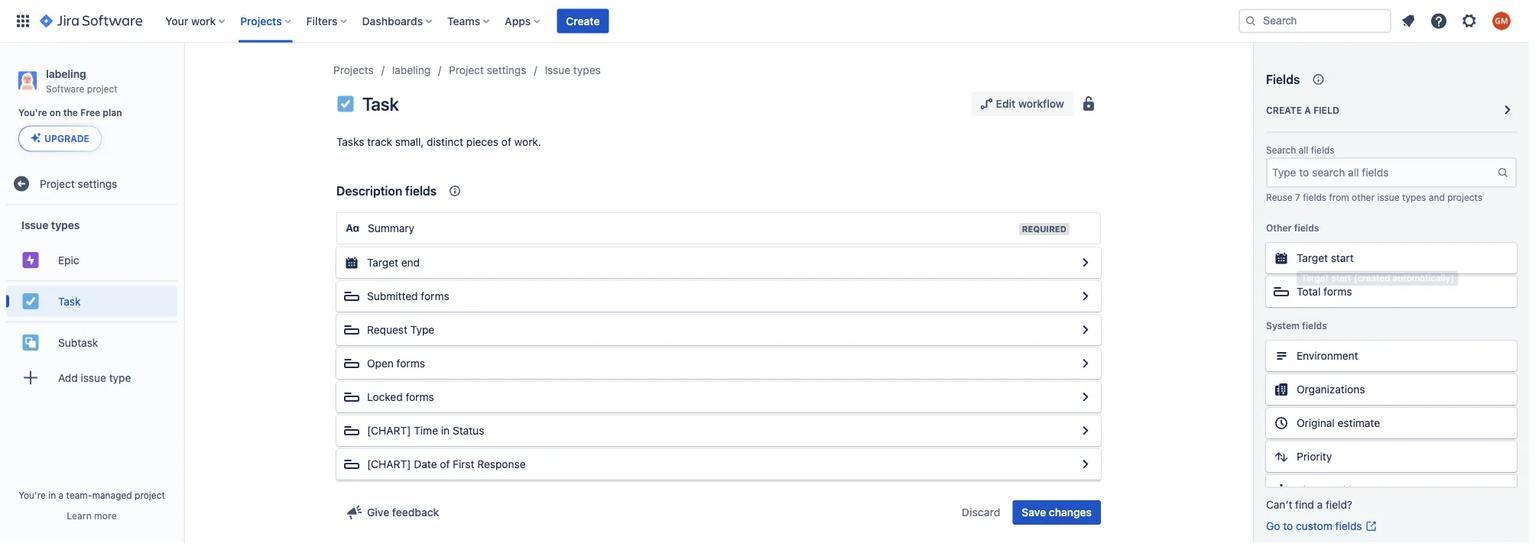 Task type: locate. For each thing, give the bounding box(es) containing it.
epic
[[58, 254, 79, 266]]

2 vertical spatial types
[[51, 219, 80, 231]]

time up can't find a field?
[[1297, 484, 1321, 497]]

0 vertical spatial project settings link
[[449, 61, 527, 80]]

projects inside dropdown button
[[240, 15, 282, 27]]

search
[[1266, 145, 1296, 156]]

1 vertical spatial start
[[1332, 273, 1352, 283]]

reuse 7 fields from other issue types and projects
[[1266, 192, 1483, 203]]

labeling up the software
[[46, 67, 86, 80]]

0 horizontal spatial project
[[87, 83, 117, 94]]

0 horizontal spatial project
[[40, 177, 75, 190]]

of left work.
[[502, 136, 512, 148]]

in
[[441, 425, 450, 437], [48, 490, 56, 501]]

to
[[1283, 520, 1293, 533]]

issue right other
[[1378, 192, 1400, 203]]

settings down upgrade
[[78, 177, 117, 190]]

create button
[[557, 9, 609, 33]]

projects right the work in the left top of the page
[[240, 15, 282, 27]]

0 horizontal spatial issue
[[21, 219, 48, 231]]

[chart] inside 'button'
[[367, 458, 411, 471]]

0 horizontal spatial issue
[[81, 372, 106, 384]]

time tracking button
[[1266, 476, 1517, 506]]

banner containing your work
[[0, 0, 1529, 43]]

labeling link
[[392, 61, 431, 80]]

project settings down teams popup button
[[449, 64, 527, 76]]

you're left team-
[[18, 490, 46, 501]]

target inside tooltip
[[1302, 273, 1329, 283]]

1 horizontal spatial of
[[502, 136, 512, 148]]

learn more button
[[67, 510, 117, 522]]

project settings down upgrade
[[40, 177, 117, 190]]

0 horizontal spatial in
[[48, 490, 56, 501]]

types down create button
[[574, 64, 601, 76]]

1 [chart] from the top
[[367, 425, 411, 437]]

1 horizontal spatial issue
[[1378, 192, 1400, 203]]

1 vertical spatial project
[[135, 490, 165, 501]]

1 vertical spatial create
[[1266, 105, 1302, 115]]

1 vertical spatial [chart]
[[367, 458, 411, 471]]

target for target start (created automatically)
[[1302, 273, 1329, 283]]

0 vertical spatial issue types
[[545, 64, 601, 76]]

project settings link down teams popup button
[[449, 61, 527, 80]]

0 vertical spatial project settings
[[449, 64, 527, 76]]

1 horizontal spatial projects
[[333, 64, 374, 76]]

target start (created automatically)
[[1302, 273, 1454, 283]]

target start
[[1297, 252, 1354, 265]]

in inside [chart] time in status button
[[441, 425, 450, 437]]

your
[[165, 15, 188, 27]]

fields
[[1311, 145, 1335, 156], [405, 184, 437, 198], [1303, 192, 1327, 203], [1295, 223, 1319, 233], [1302, 320, 1327, 331], [1336, 520, 1362, 533]]

go to custom fields
[[1266, 520, 1362, 533]]

labeling inside labeling software project
[[46, 67, 86, 80]]

group
[[6, 205, 177, 403]]

projects
[[240, 15, 282, 27], [333, 64, 374, 76]]

4 open field configuration image from the top
[[1077, 422, 1095, 440]]

issue down create button
[[545, 64, 571, 76]]

[chart] time in status button
[[336, 416, 1101, 447]]

1 vertical spatial types
[[1403, 192, 1427, 203]]

1 vertical spatial time
[[1297, 484, 1321, 497]]

2 open field configuration image from the top
[[1077, 321, 1095, 340]]

project
[[87, 83, 117, 94], [135, 490, 165, 501]]

more information about the context fields image
[[446, 182, 464, 200]]

a left team-
[[59, 490, 64, 501]]

2 you're from the top
[[18, 490, 46, 501]]

1 vertical spatial issue types
[[21, 219, 80, 231]]

0 vertical spatial issue
[[1378, 192, 1400, 203]]

group containing issue types
[[6, 205, 177, 403]]

task
[[362, 93, 399, 115], [58, 295, 81, 308]]

work
[[191, 15, 216, 27]]

open field configuration image inside [chart] date of first response 'button'
[[1077, 456, 1095, 474]]

fields left this link will be opened in a new tab icon
[[1336, 520, 1362, 533]]

in left team-
[[48, 490, 56, 501]]

1 horizontal spatial settings
[[487, 64, 527, 76]]

forms for total forms
[[1324, 286, 1352, 298]]

issue
[[1378, 192, 1400, 203], [81, 372, 106, 384]]

target
[[1297, 252, 1328, 265], [367, 257, 398, 269], [1302, 273, 1329, 283]]

0 vertical spatial [chart]
[[367, 425, 411, 437]]

2 horizontal spatial types
[[1403, 192, 1427, 203]]

search image
[[1245, 15, 1257, 27]]

3 open field configuration image from the top
[[1077, 388, 1095, 407]]

forms right total at the right bottom
[[1324, 286, 1352, 298]]

search all fields
[[1266, 145, 1335, 156]]

a left field
[[1305, 105, 1311, 115]]

start inside button
[[1331, 252, 1354, 265]]

0 horizontal spatial project settings
[[40, 177, 117, 190]]

automatically)
[[1393, 273, 1454, 283]]

forms up the [chart] time in status at the left bottom of page
[[406, 391, 434, 404]]

1 horizontal spatial create
[[1266, 105, 1302, 115]]

total forms button
[[1266, 277, 1517, 307]]

1 open field configuration image from the top
[[1077, 288, 1095, 306]]

locked forms button
[[336, 382, 1101, 413]]

0 vertical spatial issue
[[545, 64, 571, 76]]

time
[[414, 425, 438, 437], [1297, 484, 1321, 497]]

labeling
[[392, 64, 431, 76], [46, 67, 86, 80]]

types for issue types 'link'
[[574, 64, 601, 76]]

forms up type
[[421, 290, 449, 303]]

epic link
[[6, 245, 177, 276]]

save
[[1022, 507, 1046, 519]]

[chart] down locked
[[367, 425, 411, 437]]

settings down the apps
[[487, 64, 527, 76]]

types inside group
[[51, 219, 80, 231]]

you're in a team-managed project
[[18, 490, 165, 501]]

0 horizontal spatial settings
[[78, 177, 117, 190]]

[chart] inside button
[[367, 425, 411, 437]]

create inside button
[[566, 15, 600, 27]]

in left "status"
[[441, 425, 450, 437]]

primary element
[[9, 0, 1239, 42]]

fields inside go to custom fields link
[[1336, 520, 1362, 533]]

issue right add on the left
[[81, 372, 106, 384]]

0 horizontal spatial time
[[414, 425, 438, 437]]

settings image
[[1461, 12, 1479, 30]]

0 horizontal spatial of
[[440, 458, 450, 471]]

you're left the on
[[18, 108, 47, 118]]

open field configuration image for locked forms
[[1077, 388, 1095, 407]]

1 vertical spatial issue
[[81, 372, 106, 384]]

organizations
[[1297, 384, 1365, 396]]

0 vertical spatial settings
[[487, 64, 527, 76]]

1 vertical spatial settings
[[78, 177, 117, 190]]

forms right the open in the left bottom of the page
[[397, 358, 425, 370]]

0 vertical spatial open field configuration image
[[1077, 254, 1095, 272]]

on
[[50, 108, 61, 118]]

give feedback button
[[336, 501, 448, 525]]

0 horizontal spatial types
[[51, 219, 80, 231]]

all
[[1299, 145, 1309, 156]]

0 horizontal spatial create
[[566, 15, 600, 27]]

types inside 'link'
[[574, 64, 601, 76]]

more
[[94, 511, 117, 522]]

projects link
[[333, 61, 374, 80]]

0 vertical spatial projects
[[240, 15, 282, 27]]

fields right all
[[1311, 145, 1335, 156]]

0 horizontal spatial projects
[[240, 15, 282, 27]]

0 horizontal spatial task
[[58, 295, 81, 308]]

create
[[566, 15, 600, 27], [1266, 105, 1302, 115]]

issue up epic link
[[21, 219, 48, 231]]

open field configuration image for [chart] time in status
[[1077, 422, 1095, 440]]

edit
[[996, 98, 1016, 110]]

1 vertical spatial projects
[[333, 64, 374, 76]]

open field configuration image
[[1077, 254, 1095, 272], [1077, 355, 1095, 373], [1077, 456, 1095, 474]]

status
[[453, 425, 484, 437]]

1 horizontal spatial project
[[135, 490, 165, 501]]

target inside button
[[367, 257, 398, 269]]

time tracking
[[1297, 484, 1364, 497]]

[chart] time in status
[[367, 425, 484, 437]]

fields right other
[[1295, 223, 1319, 233]]

first
[[453, 458, 474, 471]]

3 open field configuration image from the top
[[1077, 456, 1095, 474]]

1 horizontal spatial project settings link
[[449, 61, 527, 80]]

open field configuration image inside open forms button
[[1077, 355, 1095, 373]]

target for target end
[[367, 257, 398, 269]]

discard
[[962, 507, 1001, 519]]

forms
[[1324, 286, 1352, 298], [421, 290, 449, 303], [397, 358, 425, 370], [406, 391, 434, 404]]

project settings link down upgrade
[[6, 169, 177, 199]]

issue
[[545, 64, 571, 76], [21, 219, 48, 231]]

projects up the issue type icon
[[333, 64, 374, 76]]

can't find a field?
[[1266, 499, 1353, 512]]

2 horizontal spatial a
[[1317, 499, 1323, 512]]

time up 'date'
[[414, 425, 438, 437]]

create down fields on the top
[[1266, 105, 1302, 115]]

2 vertical spatial open field configuration image
[[1077, 456, 1095, 474]]

tasks track small, distinct pieces of work.
[[336, 136, 541, 148]]

open field configuration image for target end
[[1077, 254, 1095, 272]]

open field configuration image inside the locked forms button
[[1077, 388, 1095, 407]]

open field configuration image for [chart] date of first response
[[1077, 456, 1095, 474]]

create for create
[[566, 15, 600, 27]]

open field configuration image inside target end button
[[1077, 254, 1095, 272]]

you're for you're in a team-managed project
[[18, 490, 46, 501]]

type
[[410, 324, 435, 336]]

your work button
[[161, 9, 231, 33]]

0 vertical spatial types
[[574, 64, 601, 76]]

open field configuration image inside request type button
[[1077, 321, 1095, 340]]

banner
[[0, 0, 1529, 43]]

forms inside open forms button
[[397, 358, 425, 370]]

0 horizontal spatial project settings link
[[6, 169, 177, 199]]

open
[[367, 358, 394, 370]]

1 vertical spatial task
[[58, 295, 81, 308]]

other
[[1352, 192, 1375, 203]]

open field configuration image inside [chart] time in status button
[[1077, 422, 1095, 440]]

1 horizontal spatial types
[[574, 64, 601, 76]]

1 you're from the top
[[18, 108, 47, 118]]

and
[[1429, 192, 1445, 203]]

types up epic at left top
[[51, 219, 80, 231]]

a right find
[[1317, 499, 1323, 512]]

labeling software project
[[46, 67, 117, 94]]

2 [chart] from the top
[[367, 458, 411, 471]]

dashboards button
[[358, 9, 438, 33]]

1 vertical spatial project settings
[[40, 177, 117, 190]]

project right managed
[[135, 490, 165, 501]]

small,
[[395, 136, 424, 148]]

labeling down dashboards dropdown button
[[392, 64, 431, 76]]

project down upgrade button
[[40, 177, 75, 190]]

subtask link
[[6, 328, 177, 358]]

1 horizontal spatial labeling
[[392, 64, 431, 76]]

submitted forms button
[[336, 281, 1101, 312]]

task right the issue type icon
[[362, 93, 399, 115]]

task down epic at left top
[[58, 295, 81, 308]]

filters button
[[302, 9, 353, 33]]

[chart] left 'date'
[[367, 458, 411, 471]]

1 horizontal spatial project
[[449, 64, 484, 76]]

project inside labeling software project
[[87, 83, 117, 94]]

open field configuration image inside 'submitted forms' button
[[1077, 288, 1095, 306]]

workflow
[[1019, 98, 1065, 110]]

project up plan
[[87, 83, 117, 94]]

project down teams popup button
[[449, 64, 484, 76]]

this link will be opened in a new tab image
[[1366, 521, 1378, 533]]

you're on the free plan
[[18, 108, 122, 118]]

of left first
[[440, 458, 450, 471]]

required
[[1022, 224, 1067, 234]]

other fields
[[1266, 223, 1319, 233]]

forms inside total forms "button"
[[1324, 286, 1352, 298]]

settings
[[487, 64, 527, 76], [78, 177, 117, 190]]

target inside button
[[1297, 252, 1328, 265]]

1 vertical spatial you're
[[18, 490, 46, 501]]

issue types down create button
[[545, 64, 601, 76]]

[chart] for [chart] time in status
[[367, 425, 411, 437]]

date
[[414, 458, 437, 471]]

notifications image
[[1399, 12, 1418, 30]]

create up issue types 'link'
[[566, 15, 600, 27]]

0 horizontal spatial labeling
[[46, 67, 86, 80]]

1 horizontal spatial issue
[[545, 64, 571, 76]]

start
[[1331, 252, 1354, 265], [1332, 273, 1352, 283]]

subtask
[[58, 336, 98, 349]]

issue types up epic at left top
[[21, 219, 80, 231]]

open field configuration image
[[1077, 288, 1095, 306], [1077, 321, 1095, 340], [1077, 388, 1095, 407], [1077, 422, 1095, 440]]

0 vertical spatial in
[[441, 425, 450, 437]]

a for you're in a team-managed project
[[59, 490, 64, 501]]

0 vertical spatial start
[[1331, 252, 1354, 265]]

start inside tooltip
[[1332, 273, 1352, 283]]

labeling for labeling
[[392, 64, 431, 76]]

0 vertical spatial project
[[87, 83, 117, 94]]

0 vertical spatial create
[[566, 15, 600, 27]]

original
[[1297, 417, 1335, 430]]

forms inside 'submitted forms' button
[[421, 290, 449, 303]]

2 open field configuration image from the top
[[1077, 355, 1095, 373]]

0 vertical spatial you're
[[18, 108, 47, 118]]

1 horizontal spatial task
[[362, 93, 399, 115]]

1 vertical spatial open field configuration image
[[1077, 355, 1095, 373]]

0 horizontal spatial a
[[59, 490, 64, 501]]

0 vertical spatial of
[[502, 136, 512, 148]]

no restrictions image
[[1080, 95, 1098, 113]]

you're
[[18, 108, 47, 118], [18, 490, 46, 501]]

project settings link
[[449, 61, 527, 80], [6, 169, 177, 199]]

jira software image
[[40, 12, 142, 30], [40, 12, 142, 30]]

environment
[[1297, 350, 1359, 362]]

types left and
[[1403, 192, 1427, 203]]

find
[[1296, 499, 1315, 512]]

1 vertical spatial of
[[440, 458, 450, 471]]

1 horizontal spatial in
[[441, 425, 450, 437]]

forms inside the locked forms button
[[406, 391, 434, 404]]

save changes button
[[1013, 501, 1101, 525]]

distinct
[[427, 136, 463, 148]]

fields right 7
[[1303, 192, 1327, 203]]

1 open field configuration image from the top
[[1077, 254, 1095, 272]]

task group
[[6, 280, 177, 321]]



Task type: describe. For each thing, give the bounding box(es) containing it.
open field configuration image for open forms
[[1077, 355, 1095, 373]]

response
[[477, 458, 526, 471]]

dashboards
[[362, 15, 423, 27]]

help image
[[1430, 12, 1448, 30]]

open forms
[[367, 358, 425, 370]]

estimate
[[1338, 417, 1380, 430]]

issue types link
[[545, 61, 601, 80]]

fields left more information about the context fields image
[[405, 184, 437, 198]]

start for target start
[[1331, 252, 1354, 265]]

edit workflow
[[996, 98, 1065, 110]]

submitted
[[367, 290, 418, 303]]

request type
[[367, 324, 435, 336]]

of inside 'button'
[[440, 458, 450, 471]]

environment button
[[1266, 341, 1517, 372]]

forms for submitted forms
[[421, 290, 449, 303]]

track
[[367, 136, 392, 148]]

1 horizontal spatial issue types
[[545, 64, 601, 76]]

apps button
[[500, 9, 546, 33]]

[chart] date of first response button
[[336, 450, 1101, 480]]

1 vertical spatial in
[[48, 490, 56, 501]]

1 vertical spatial project settings link
[[6, 169, 177, 199]]

edit workflow button
[[972, 92, 1074, 116]]

discard button
[[953, 501, 1010, 525]]

1 vertical spatial issue
[[21, 219, 48, 231]]

projects button
[[236, 9, 297, 33]]

summary
[[368, 222, 415, 235]]

[chart] for [chart] date of first response
[[367, 458, 411, 471]]

give
[[367, 507, 389, 519]]

system fields
[[1266, 320, 1327, 331]]

issue inside issue types 'link'
[[545, 64, 571, 76]]

0 vertical spatial task
[[362, 93, 399, 115]]

your profile and settings image
[[1493, 12, 1511, 30]]

total forms
[[1297, 286, 1352, 298]]

locked forms
[[367, 391, 434, 404]]

locked
[[367, 391, 403, 404]]

forms for locked forms
[[406, 391, 434, 404]]

projects
[[1448, 192, 1483, 203]]

tracking
[[1324, 484, 1364, 497]]

open field configuration image for submitted forms
[[1077, 288, 1095, 306]]

filters
[[306, 15, 338, 27]]

projects for 'projects' dropdown button
[[240, 15, 282, 27]]

custom
[[1296, 520, 1333, 533]]

1 vertical spatial project
[[40, 177, 75, 190]]

add issue type
[[58, 372, 131, 384]]

target start (created automatically) tooltip
[[1297, 271, 1459, 286]]

task link
[[6, 286, 177, 317]]

upgrade button
[[19, 126, 101, 151]]

0 vertical spatial project
[[449, 64, 484, 76]]

add issue type image
[[21, 369, 40, 387]]

save changes
[[1022, 507, 1092, 519]]

request
[[367, 324, 408, 336]]

field
[[1314, 105, 1340, 115]]

your work
[[165, 15, 216, 27]]

end
[[401, 257, 420, 269]]

a for can't find a field?
[[1317, 499, 1323, 512]]

add issue type button
[[6, 363, 177, 393]]

(created
[[1354, 273, 1391, 283]]

priority
[[1297, 451, 1332, 463]]

learn
[[67, 511, 92, 522]]

1 horizontal spatial time
[[1297, 484, 1321, 497]]

types for group containing issue types
[[51, 219, 80, 231]]

open field configuration image for request type
[[1077, 321, 1095, 340]]

managed
[[92, 490, 132, 501]]

original estimate
[[1297, 417, 1380, 430]]

start for target start (created automatically)
[[1332, 273, 1352, 283]]

issue inside button
[[81, 372, 106, 384]]

fields right system
[[1302, 320, 1327, 331]]

more information about the fields image
[[1309, 70, 1328, 89]]

total
[[1297, 286, 1321, 298]]

1 horizontal spatial a
[[1305, 105, 1311, 115]]

teams button
[[443, 9, 496, 33]]

go
[[1266, 520, 1281, 533]]

you're for you're on the free plan
[[18, 108, 47, 118]]

description
[[336, 184, 402, 198]]

other
[[1266, 223, 1292, 233]]

go to custom fields link
[[1266, 519, 1378, 535]]

upgrade
[[44, 133, 89, 144]]

pieces
[[466, 136, 499, 148]]

Type to search all fields text field
[[1268, 159, 1497, 187]]

target for target start
[[1297, 252, 1328, 265]]

0 horizontal spatial issue types
[[21, 219, 80, 231]]

work.
[[514, 136, 541, 148]]

target end button
[[336, 248, 1101, 278]]

Search field
[[1239, 9, 1392, 33]]

reuse
[[1266, 192, 1293, 203]]

0 vertical spatial time
[[414, 425, 438, 437]]

fields
[[1266, 72, 1300, 87]]

task inside group
[[58, 295, 81, 308]]

can't
[[1266, 499, 1293, 512]]

sidebar navigation image
[[167, 61, 200, 92]]

add
[[58, 372, 78, 384]]

tasks
[[336, 136, 364, 148]]

give feedback
[[367, 507, 439, 519]]

issue type icon image
[[336, 95, 355, 113]]

description fields
[[336, 184, 437, 198]]

1 horizontal spatial project settings
[[449, 64, 527, 76]]

labeling for labeling software project
[[46, 67, 86, 80]]

type
[[109, 372, 131, 384]]

target start button
[[1266, 243, 1517, 274]]

learn more
[[67, 511, 117, 522]]

team-
[[66, 490, 92, 501]]

projects for projects link
[[333, 64, 374, 76]]

appswitcher icon image
[[14, 12, 32, 30]]

system
[[1266, 320, 1300, 331]]

target end
[[367, 257, 420, 269]]

priority button
[[1266, 442, 1517, 473]]

software
[[46, 83, 84, 94]]

forms for open forms
[[397, 358, 425, 370]]

apps
[[505, 15, 531, 27]]

teams
[[447, 15, 480, 27]]

7
[[1295, 192, 1301, 203]]

feedback
[[392, 507, 439, 519]]

create for create a field
[[1266, 105, 1302, 115]]



Task type: vqa. For each thing, say whether or not it's contained in the screenshot.
bottom owner
no



